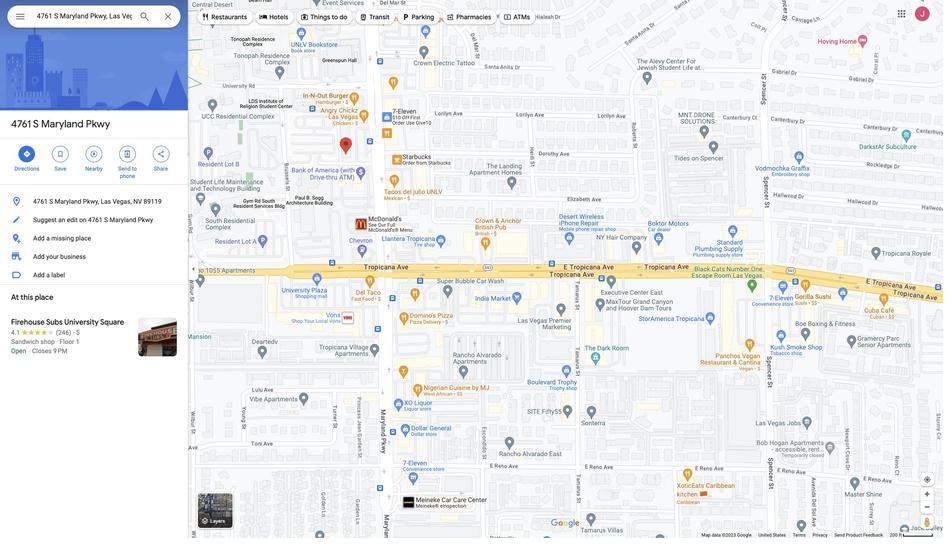 Task type: vqa. For each thing, say whether or not it's contained in the screenshot.


Task type: describe. For each thing, give the bounding box(es) containing it.
add your business link
[[0, 248, 188, 266]]

save
[[55, 166, 66, 172]]

parking
[[412, 13, 434, 21]]

missing
[[51, 235, 74, 242]]

200 ft
[[890, 533, 902, 539]]

1
[[76, 339, 79, 346]]

add your business
[[33, 253, 86, 261]]

1 horizontal spatial ·
[[73, 329, 75, 337]]


[[123, 149, 132, 159]]

suggest an edit on 4761 s maryland pkwy button
[[0, 211, 188, 229]]

· $
[[73, 329, 80, 337]]

collapse side panel image
[[188, 264, 199, 275]]

directions
[[14, 166, 39, 172]]

business
[[60, 253, 86, 261]]


[[300, 12, 309, 22]]

send product feedback button
[[835, 533, 883, 539]]


[[402, 12, 410, 22]]


[[259, 12, 267, 22]]

 atms
[[503, 12, 530, 22]]

zoom in image
[[924, 492, 931, 498]]

shop
[[41, 339, 55, 346]]

label
[[51, 272, 65, 279]]

add a missing place
[[33, 235, 91, 242]]


[[157, 149, 165, 159]]

an
[[58, 217, 65, 224]]

united states
[[759, 533, 786, 539]]

firehouse
[[11, 318, 45, 328]]

4.1 stars 246 reviews image
[[11, 328, 71, 338]]

maryland for pkwy,
[[55, 198, 81, 205]]

 search field
[[7, 6, 181, 29]]

hotels
[[269, 13, 288, 21]]

vegas,
[[113, 198, 132, 205]]

4761 s maryland pkwy main content
[[0, 0, 188, 539]]

none field inside 4761 s maryland pkwy, las vegas, nv 89119 field
[[37, 11, 132, 22]]

open
[[11, 348, 26, 355]]

add a label button
[[0, 266, 188, 285]]

 button
[[7, 6, 33, 29]]

states
[[773, 533, 786, 539]]

at this place
[[11, 293, 53, 303]]

pharmacies
[[457, 13, 491, 21]]

nv
[[133, 198, 142, 205]]

united
[[759, 533, 772, 539]]

edit
[[67, 217, 78, 224]]

4761 s maryland pkwy, las vegas, nv 89119 button
[[0, 193, 188, 211]]

do
[[340, 13, 347, 21]]

terms
[[793, 533, 806, 539]]

(246)
[[56, 329, 71, 337]]

privacy button
[[813, 533, 828, 539]]

 parking
[[402, 12, 434, 22]]

map data ©2023 google
[[702, 533, 752, 539]]

89119
[[144, 198, 162, 205]]

pkwy,
[[83, 198, 99, 205]]

sandwich shop · floor 1 open ⋅ closes 9 pm
[[11, 339, 79, 355]]

restaurants
[[211, 13, 247, 21]]

s for 4761 s maryland pkwy
[[33, 118, 39, 131]]

send for send product feedback
[[835, 533, 845, 539]]

floor
[[60, 339, 74, 346]]

place inside button
[[76, 235, 91, 242]]

send product feedback
[[835, 533, 883, 539]]

zoom out image
[[924, 504, 931, 511]]

footer inside google maps element
[[702, 533, 890, 539]]

maryland inside suggest an edit on 4761 s maryland pkwy button
[[110, 217, 136, 224]]

price: inexpensive image
[[76, 329, 80, 337]]



Task type: locate. For each thing, give the bounding box(es) containing it.
1 vertical spatial pkwy
[[138, 217, 153, 224]]

1 vertical spatial maryland
[[55, 198, 81, 205]]

maryland
[[41, 118, 84, 131], [55, 198, 81, 205], [110, 217, 136, 224]]

0 vertical spatial send
[[118, 166, 131, 172]]

4761 s maryland pkwy
[[11, 118, 110, 131]]

2 a from the top
[[46, 272, 50, 279]]

maryland for pkwy
[[41, 118, 84, 131]]

layers
[[210, 519, 225, 525]]

4761
[[11, 118, 31, 131], [33, 198, 48, 205], [88, 217, 103, 224]]

las
[[101, 198, 111, 205]]

0 horizontal spatial s
[[33, 118, 39, 131]]

· right shop
[[56, 339, 58, 346]]

1 vertical spatial a
[[46, 272, 50, 279]]

1 vertical spatial to
[[132, 166, 137, 172]]

square
[[100, 318, 124, 328]]

2 vertical spatial 4761
[[88, 217, 103, 224]]

send inside send product feedback button
[[835, 533, 845, 539]]

to left do
[[332, 13, 338, 21]]

0 vertical spatial place
[[76, 235, 91, 242]]

0 vertical spatial a
[[46, 235, 50, 242]]

200 ft button
[[890, 533, 934, 539]]


[[446, 12, 455, 22]]

a left missing
[[46, 235, 50, 242]]

a inside button
[[46, 235, 50, 242]]

place down on
[[76, 235, 91, 242]]

things
[[311, 13, 330, 21]]

university
[[64, 318, 99, 328]]

1 vertical spatial send
[[835, 533, 845, 539]]

2 horizontal spatial 4761
[[88, 217, 103, 224]]

send
[[118, 166, 131, 172], [835, 533, 845, 539]]

nearby
[[85, 166, 103, 172]]

add for add a missing place
[[33, 235, 45, 242]]


[[503, 12, 512, 22]]

actions for 4761 s maryland pkwy region
[[0, 139, 188, 185]]

1 horizontal spatial send
[[835, 533, 845, 539]]

a
[[46, 235, 50, 242], [46, 272, 50, 279]]

s inside suggest an edit on 4761 s maryland pkwy button
[[104, 217, 108, 224]]

s up suggest
[[49, 198, 53, 205]]

share
[[154, 166, 168, 172]]

1 horizontal spatial pkwy
[[138, 217, 153, 224]]

show your location image
[[924, 476, 932, 485]]

add for add your business
[[33, 253, 45, 261]]

· left price: inexpensive icon
[[73, 329, 75, 337]]

add a label
[[33, 272, 65, 279]]

·
[[73, 329, 75, 337], [56, 339, 58, 346]]

0 vertical spatial 4761
[[11, 118, 31, 131]]

2 vertical spatial maryland
[[110, 217, 136, 224]]

$
[[76, 329, 80, 337]]

show street view coverage image
[[921, 516, 934, 530]]

privacy
[[813, 533, 828, 539]]

send up "phone"
[[118, 166, 131, 172]]

place
[[76, 235, 91, 242], [35, 293, 53, 303]]

pkwy up ""
[[86, 118, 110, 131]]

2 vertical spatial s
[[104, 217, 108, 224]]

s for 4761 s maryland pkwy, las vegas, nv 89119
[[49, 198, 53, 205]]

suggest an edit on 4761 s maryland pkwy
[[33, 217, 153, 224]]

suggest
[[33, 217, 57, 224]]

s inside 4761 s maryland pkwy, las vegas, nv 89119 button
[[49, 198, 53, 205]]

pkwy
[[86, 118, 110, 131], [138, 217, 153, 224]]

 transit
[[359, 12, 390, 22]]

send for send to phone
[[118, 166, 131, 172]]

feedback
[[863, 533, 883, 539]]


[[23, 149, 31, 159]]

0 horizontal spatial place
[[35, 293, 53, 303]]

closes
[[32, 348, 52, 355]]

0 horizontal spatial ·
[[56, 339, 58, 346]]

on
[[79, 217, 86, 224]]

add down suggest
[[33, 235, 45, 242]]

transit
[[370, 13, 390, 21]]

maryland inside 4761 s maryland pkwy, las vegas, nv 89119 button
[[55, 198, 81, 205]]

firehouse subs university square
[[11, 318, 124, 328]]

2 vertical spatial add
[[33, 272, 45, 279]]

footer
[[702, 533, 890, 539]]

2 horizontal spatial s
[[104, 217, 108, 224]]

0 horizontal spatial pkwy
[[86, 118, 110, 131]]

google
[[737, 533, 752, 539]]

0 vertical spatial to
[[332, 13, 338, 21]]

to
[[332, 13, 338, 21], [132, 166, 137, 172]]

ft
[[899, 533, 902, 539]]

send to phone
[[118, 166, 137, 180]]

add inside add a missing place button
[[33, 235, 45, 242]]

map
[[702, 533, 711, 539]]

1 vertical spatial ·
[[56, 339, 58, 346]]

s
[[33, 118, 39, 131], [49, 198, 53, 205], [104, 217, 108, 224]]

1 vertical spatial add
[[33, 253, 45, 261]]

0 horizontal spatial send
[[118, 166, 131, 172]]

a inside 'button'
[[46, 272, 50, 279]]

1 horizontal spatial s
[[49, 198, 53, 205]]

0 vertical spatial ·
[[73, 329, 75, 337]]

⋅
[[28, 348, 31, 355]]

send left product on the right bottom
[[835, 533, 845, 539]]

add inside add your business link
[[33, 253, 45, 261]]

 pharmacies
[[446, 12, 491, 22]]

©2023
[[722, 533, 736, 539]]


[[201, 12, 210, 22]]

terms button
[[793, 533, 806, 539]]

data
[[712, 533, 721, 539]]

to inside  things to do
[[332, 13, 338, 21]]

a left label
[[46, 272, 50, 279]]

 hotels
[[259, 12, 288, 22]]

google maps element
[[0, 0, 943, 539]]

subs
[[46, 318, 63, 328]]

4.1
[[11, 329, 20, 337]]

0 vertical spatial add
[[33, 235, 45, 242]]

add left label
[[33, 272, 45, 279]]

4761 right on
[[88, 217, 103, 224]]

pkwy inside button
[[138, 217, 153, 224]]


[[359, 12, 368, 22]]

this
[[21, 293, 33, 303]]

0 vertical spatial pkwy
[[86, 118, 110, 131]]

product
[[846, 533, 862, 539]]

maryland up edit
[[55, 198, 81, 205]]

None field
[[37, 11, 132, 22]]

a for missing
[[46, 235, 50, 242]]

2 add from the top
[[33, 253, 45, 261]]

send inside send to phone
[[118, 166, 131, 172]]

0 horizontal spatial to
[[132, 166, 137, 172]]

s down las
[[104, 217, 108, 224]]

place right this
[[35, 293, 53, 303]]

1 a from the top
[[46, 235, 50, 242]]

4761 s maryland pkwy, las vegas, nv 89119
[[33, 198, 162, 205]]

4761 for 4761 s maryland pkwy, las vegas, nv 89119
[[33, 198, 48, 205]]

add inside add a label 'button'
[[33, 272, 45, 279]]

4761 for 4761 s maryland pkwy
[[11, 118, 31, 131]]

1 horizontal spatial place
[[76, 235, 91, 242]]

1 add from the top
[[33, 235, 45, 242]]

a for label
[[46, 272, 50, 279]]

pkwy down 89119
[[138, 217, 153, 224]]

maryland up 
[[41, 118, 84, 131]]

phone
[[120, 173, 135, 180]]

at
[[11, 293, 19, 303]]

atms
[[514, 13, 530, 21]]

9 pm
[[53, 348, 67, 355]]

maryland down vegas,
[[110, 217, 136, 224]]

1 horizontal spatial to
[[332, 13, 338, 21]]

 things to do
[[300, 12, 347, 22]]

your
[[46, 253, 59, 261]]


[[56, 149, 65, 159]]

s up directions
[[33, 118, 39, 131]]

0 vertical spatial maryland
[[41, 118, 84, 131]]

united states button
[[759, 533, 786, 539]]

footer containing map data ©2023 google
[[702, 533, 890, 539]]

1 vertical spatial 4761
[[33, 198, 48, 205]]

4761 up suggest
[[33, 198, 48, 205]]

1 horizontal spatial 4761
[[33, 198, 48, 205]]

0 horizontal spatial 4761
[[11, 118, 31, 131]]

to inside send to phone
[[132, 166, 137, 172]]

1 vertical spatial s
[[49, 198, 53, 205]]

google account: james peterson  
(james.peterson1902@gmail.com) image
[[915, 6, 930, 21]]

add for add a label
[[33, 272, 45, 279]]


[[90, 149, 98, 159]]


[[15, 10, 26, 23]]

200
[[890, 533, 898, 539]]

1 vertical spatial place
[[35, 293, 53, 303]]

4761 S Maryland Pkwy, Las Vegas, NV 89119 field
[[7, 6, 181, 28]]

add left your
[[33, 253, 45, 261]]

sandwich
[[11, 339, 39, 346]]

 restaurants
[[201, 12, 247, 22]]

to up "phone"
[[132, 166, 137, 172]]

3 add from the top
[[33, 272, 45, 279]]

· inside sandwich shop · floor 1 open ⋅ closes 9 pm
[[56, 339, 58, 346]]

add a missing place button
[[0, 229, 188, 248]]

0 vertical spatial s
[[33, 118, 39, 131]]

4761 up 
[[11, 118, 31, 131]]



